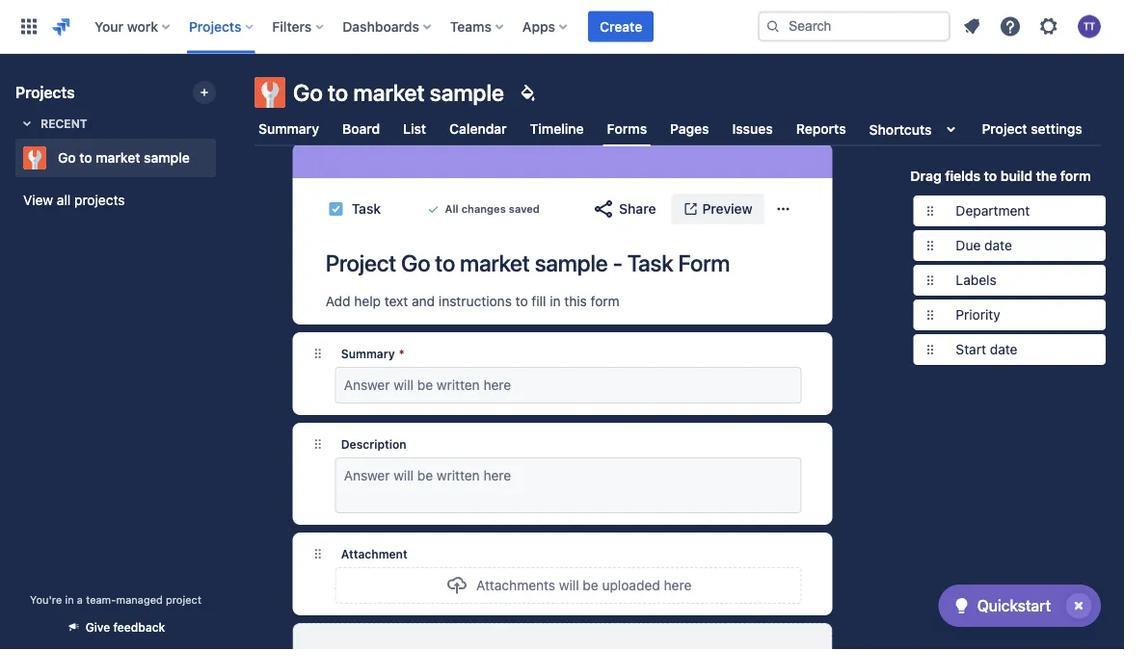 Task type: vqa. For each thing, say whether or not it's contained in the screenshot.
You'Re In A Team-Managed Project
yes



Task type: locate. For each thing, give the bounding box(es) containing it.
shortcuts button
[[865, 112, 967, 147]]

1 horizontal spatial go to market sample
[[293, 79, 504, 106]]

0 vertical spatial answer
[[344, 377, 390, 393]]

1 horizontal spatial projects
[[189, 18, 241, 34]]

be for summary
[[417, 377, 433, 393]]

you're
[[30, 594, 62, 606]]

1 horizontal spatial summary
[[341, 347, 395, 361]]

2 answer from the top
[[344, 468, 390, 484]]

projects inside dropdown button
[[189, 18, 241, 34]]

a
[[77, 594, 83, 606]]

1 vertical spatial answer will be written here
[[344, 468, 511, 484]]

0 vertical spatial answer will be written here
[[344, 377, 511, 393]]

fill
[[532, 294, 546, 309]]

0 vertical spatial written
[[437, 377, 480, 393]]

your profile and settings image
[[1078, 15, 1101, 38]]

task
[[352, 201, 381, 217], [627, 250, 673, 277]]

feedback
[[113, 621, 165, 635]]

banner
[[0, 0, 1124, 54]]

here for summary
[[483, 377, 511, 393]]

reports link
[[792, 112, 850, 147]]

tab list containing forms
[[243, 112, 1113, 147]]

1 vertical spatial go
[[58, 150, 76, 166]]

date right "due"
[[984, 238, 1012, 254]]

go down recent
[[58, 150, 76, 166]]

to
[[328, 79, 348, 106], [79, 150, 92, 166], [984, 168, 997, 184], [435, 250, 455, 277], [515, 294, 528, 309]]

instructions
[[439, 294, 512, 309]]

to left fill
[[515, 294, 528, 309]]

0 vertical spatial form
[[1060, 168, 1091, 184]]

1 vertical spatial projects
[[15, 83, 75, 102]]

preview button
[[672, 194, 764, 225]]

2 vertical spatial market
[[460, 250, 530, 277]]

summary for summary *
[[341, 347, 395, 361]]

start date
[[956, 342, 1018, 358]]

filters button
[[266, 11, 331, 42]]

1 vertical spatial written
[[437, 468, 480, 484]]

market up "view all projects" "link"
[[96, 150, 140, 166]]

1 vertical spatial summary
[[341, 347, 395, 361]]

dismiss quickstart image
[[1063, 591, 1094, 622]]

quickstart button
[[939, 585, 1101, 628]]

sample
[[430, 79, 504, 106], [144, 150, 190, 166], [535, 250, 608, 277]]

help
[[354, 294, 381, 309]]

0 horizontal spatial task
[[352, 201, 381, 217]]

in
[[550, 294, 561, 309], [65, 594, 74, 606]]

1 vertical spatial be
[[417, 468, 433, 484]]

set background color image
[[516, 81, 539, 104]]

to up board
[[328, 79, 348, 106]]

answer will be written here down * at the bottom left of page
[[344, 377, 511, 393]]

0 horizontal spatial in
[[65, 594, 74, 606]]

will
[[394, 377, 414, 393], [394, 468, 414, 484], [559, 578, 579, 594]]

list link
[[399, 112, 430, 147]]

start
[[956, 342, 986, 358]]

1 horizontal spatial market
[[353, 79, 425, 106]]

go to market sample up list
[[293, 79, 504, 106]]

project inside 'link'
[[982, 121, 1027, 137]]

2 vertical spatial be
[[583, 578, 598, 594]]

1 answer will be written here from the top
[[344, 377, 511, 393]]

answer
[[344, 377, 390, 393], [344, 468, 390, 484]]

0 vertical spatial projects
[[189, 18, 241, 34]]

will down * at the bottom left of page
[[394, 377, 414, 393]]

0 horizontal spatial sample
[[144, 150, 190, 166]]

0 vertical spatial market
[[353, 79, 425, 106]]

date
[[984, 238, 1012, 254], [990, 342, 1018, 358]]

written
[[437, 377, 480, 393], [437, 468, 480, 484]]

notifications image
[[960, 15, 983, 38]]

will for summary
[[394, 377, 414, 393]]

due
[[956, 238, 981, 254]]

form
[[1060, 168, 1091, 184], [591, 294, 620, 309]]

project up "help"
[[326, 250, 396, 277]]

go
[[293, 79, 323, 106], [58, 150, 76, 166], [401, 250, 430, 277]]

-
[[613, 250, 623, 277]]

1 horizontal spatial in
[[550, 294, 561, 309]]

0 vertical spatial summary
[[258, 121, 319, 137]]

task right -
[[627, 250, 673, 277]]

date right start
[[990, 342, 1018, 358]]

0 vertical spatial date
[[984, 238, 1012, 254]]

be for description
[[417, 468, 433, 484]]

add help text and instructions to fill in this form
[[326, 294, 620, 309]]

0 horizontal spatial market
[[96, 150, 140, 166]]

0 horizontal spatial go to market sample
[[58, 150, 190, 166]]

be
[[417, 377, 433, 393], [417, 468, 433, 484], [583, 578, 598, 594]]

apps button
[[517, 11, 575, 42]]

form right this
[[591, 294, 620, 309]]

projects up collapse recent projects icon
[[15, 83, 75, 102]]

project for project go to market sample - task form
[[326, 250, 396, 277]]

go up summary "link"
[[293, 79, 323, 106]]

1 horizontal spatial project
[[982, 121, 1027, 137]]

in right fill
[[550, 294, 561, 309]]

market up instructions
[[460, 250, 530, 277]]

0 vertical spatial here
[[483, 377, 511, 393]]

here
[[483, 377, 511, 393], [483, 468, 511, 484], [664, 578, 692, 594]]

0 vertical spatial sample
[[430, 79, 504, 106]]

0 horizontal spatial project
[[326, 250, 396, 277]]

answer will be written here
[[344, 377, 511, 393], [344, 468, 511, 484]]

answer will be written here for description
[[344, 468, 511, 484]]

attachments
[[476, 578, 555, 594]]

project
[[982, 121, 1027, 137], [326, 250, 396, 277]]

settings image
[[1037, 15, 1061, 38]]

summary
[[258, 121, 319, 137], [341, 347, 395, 361]]

0 vertical spatial go
[[293, 79, 323, 106]]

in left a
[[65, 594, 74, 606]]

preview
[[702, 201, 753, 217]]

summary left board
[[258, 121, 319, 137]]

2 answer will be written here from the top
[[344, 468, 511, 484]]

your
[[94, 18, 123, 34]]

2 horizontal spatial go
[[401, 250, 430, 277]]

market up list
[[353, 79, 425, 106]]

1 horizontal spatial go
[[293, 79, 323, 106]]

1 vertical spatial date
[[990, 342, 1018, 358]]

1 vertical spatial will
[[394, 468, 414, 484]]

share image
[[592, 198, 615, 221]]

summary left * at the bottom left of page
[[341, 347, 395, 361]]

help image
[[999, 15, 1022, 38]]

projects
[[189, 18, 241, 34], [15, 83, 75, 102]]

2 vertical spatial here
[[664, 578, 692, 594]]

1 vertical spatial here
[[483, 468, 511, 484]]

task down board link
[[352, 201, 381, 217]]

issues link
[[728, 112, 777, 147]]

saved
[[509, 203, 540, 215]]

tab list
[[243, 112, 1113, 147]]

project settings link
[[978, 112, 1086, 147]]

2 horizontal spatial sample
[[535, 250, 608, 277]]

project settings
[[982, 121, 1082, 137]]

1 written from the top
[[437, 377, 480, 393]]

market
[[353, 79, 425, 106], [96, 150, 140, 166], [460, 250, 530, 277]]

0 horizontal spatial summary
[[258, 121, 319, 137]]

appswitcher icon image
[[17, 15, 40, 38]]

1 vertical spatial project
[[326, 250, 396, 277]]

2 written from the top
[[437, 468, 480, 484]]

sample up calendar
[[430, 79, 504, 106]]

1 vertical spatial task
[[627, 250, 673, 277]]

0 vertical spatial be
[[417, 377, 433, 393]]

summary inside "link"
[[258, 121, 319, 137]]

project up the drag fields to build the form at the top right of the page
[[982, 121, 1027, 137]]

form
[[678, 250, 730, 277]]

pages
[[670, 121, 709, 137]]

your work
[[94, 18, 158, 34]]

0 vertical spatial project
[[982, 121, 1027, 137]]

teams button
[[444, 11, 511, 42]]

0 vertical spatial will
[[394, 377, 414, 393]]

1 vertical spatial form
[[591, 294, 620, 309]]

answer will be written here down description on the bottom of page
[[344, 468, 511, 484]]

projects up create project icon
[[189, 18, 241, 34]]

form right the
[[1060, 168, 1091, 184]]

go up "and"
[[401, 250, 430, 277]]

written for summary
[[437, 377, 480, 393]]

0 horizontal spatial go
[[58, 150, 76, 166]]

1 vertical spatial answer
[[344, 468, 390, 484]]

primary element
[[12, 0, 758, 54]]

sample left add to starred icon
[[144, 150, 190, 166]]

will right attachments
[[559, 578, 579, 594]]

projects button
[[183, 11, 261, 42]]

0 vertical spatial task
[[352, 201, 381, 217]]

1 vertical spatial sample
[[144, 150, 190, 166]]

date for start date
[[990, 342, 1018, 358]]

go to market sample up "view all projects" "link"
[[58, 150, 190, 166]]

sample up this
[[535, 250, 608, 277]]

will down description on the bottom of page
[[394, 468, 414, 484]]

answer for summary
[[344, 377, 390, 393]]

create
[[600, 18, 642, 34]]

create project image
[[197, 85, 212, 100]]

answer down summary *
[[344, 377, 390, 393]]

1 horizontal spatial form
[[1060, 168, 1091, 184]]

go to market sample
[[293, 79, 504, 106], [58, 150, 190, 166]]

answer down description on the bottom of page
[[344, 468, 390, 484]]

answer will be written here for summary
[[344, 377, 511, 393]]

1 vertical spatial market
[[96, 150, 140, 166]]

1 answer from the top
[[344, 377, 390, 393]]



Task type: describe. For each thing, give the bounding box(es) containing it.
board
[[342, 121, 380, 137]]

recent
[[40, 117, 87, 130]]

form actions image
[[776, 202, 791, 217]]

the
[[1036, 168, 1057, 184]]

summary for summary
[[258, 121, 319, 137]]

0 vertical spatial in
[[550, 294, 561, 309]]

view
[[23, 192, 53, 208]]

this
[[564, 294, 587, 309]]

teams
[[450, 18, 492, 34]]

you're in a team-managed project
[[30, 594, 201, 606]]

to left build
[[984, 168, 997, 184]]

1 horizontal spatial sample
[[430, 79, 504, 106]]

written for description
[[437, 468, 480, 484]]

view all projects link
[[15, 183, 216, 218]]

apps
[[522, 18, 555, 34]]

pages link
[[666, 112, 713, 147]]

project go to market sample - task form
[[326, 250, 730, 277]]

uploaded
[[602, 578, 660, 594]]

banner containing your work
[[0, 0, 1124, 54]]

to down recent
[[79, 150, 92, 166]]

2 vertical spatial go
[[401, 250, 430, 277]]

board link
[[338, 112, 384, 147]]

search image
[[766, 19, 781, 34]]

quickstart
[[977, 597, 1051, 616]]

calendar
[[449, 121, 507, 137]]

your work button
[[89, 11, 177, 42]]

dashboards button
[[337, 11, 439, 42]]

work
[[127, 18, 158, 34]]

1 vertical spatial in
[[65, 594, 74, 606]]

share
[[619, 201, 656, 217]]

build
[[1001, 168, 1033, 184]]

will for description
[[394, 468, 414, 484]]

all
[[445, 203, 459, 215]]

collapse recent projects image
[[15, 112, 39, 135]]

description
[[341, 438, 407, 451]]

check image
[[950, 595, 973, 618]]

and
[[412, 294, 435, 309]]

due date
[[956, 238, 1012, 254]]

add
[[326, 294, 350, 309]]

forms
[[607, 121, 647, 137]]

*
[[399, 347, 404, 361]]

all
[[57, 192, 71, 208]]

filters
[[272, 18, 312, 34]]

give feedback button
[[55, 612, 177, 644]]

drag
[[911, 168, 942, 184]]

to up the add help text and instructions to fill in this form
[[435, 250, 455, 277]]

all changes saved
[[445, 203, 540, 215]]

settings
[[1031, 121, 1082, 137]]

2 vertical spatial sample
[[535, 250, 608, 277]]

project for project settings
[[982, 121, 1027, 137]]

fields
[[945, 168, 981, 184]]

project
[[166, 594, 201, 606]]

shortcuts
[[869, 121, 932, 137]]

attachment
[[341, 548, 408, 561]]

attachments will be uploaded here
[[476, 578, 692, 594]]

Search field
[[758, 11, 951, 42]]

calendar link
[[446, 112, 511, 147]]

1 horizontal spatial task
[[627, 250, 673, 277]]

issues
[[732, 121, 773, 137]]

2 horizontal spatial market
[[460, 250, 530, 277]]

department
[[956, 203, 1030, 219]]

give feedback
[[86, 621, 165, 635]]

view all projects
[[23, 192, 125, 208]]

summary link
[[255, 112, 323, 147]]

date for due date
[[984, 238, 1012, 254]]

managed
[[116, 594, 163, 606]]

0 vertical spatial go to market sample
[[293, 79, 504, 106]]

drag fields to build the form
[[911, 168, 1091, 184]]

timeline link
[[526, 112, 588, 147]]

jira image
[[50, 15, 73, 38]]

reports
[[796, 121, 846, 137]]

answer for description
[[344, 468, 390, 484]]

changes
[[461, 203, 506, 215]]

give
[[86, 621, 110, 635]]

labels
[[956, 272, 997, 288]]

2 vertical spatial will
[[559, 578, 579, 594]]

0 horizontal spatial projects
[[15, 83, 75, 102]]

priority
[[956, 307, 1000, 323]]

share button
[[581, 194, 668, 225]]

list
[[403, 121, 426, 137]]

upload image
[[446, 575, 469, 598]]

create button
[[588, 11, 654, 42]]

timeline
[[530, 121, 584, 137]]

text
[[384, 294, 408, 309]]

projects
[[74, 192, 125, 208]]

team-
[[86, 594, 116, 606]]

summary *
[[341, 347, 404, 361]]

dashboards
[[343, 18, 419, 34]]

go to market sample link
[[15, 139, 208, 177]]

0 horizontal spatial form
[[591, 294, 620, 309]]

1 vertical spatial go to market sample
[[58, 150, 190, 166]]

jira image
[[50, 15, 73, 38]]

here for description
[[483, 468, 511, 484]]

add to starred image
[[210, 147, 233, 170]]



